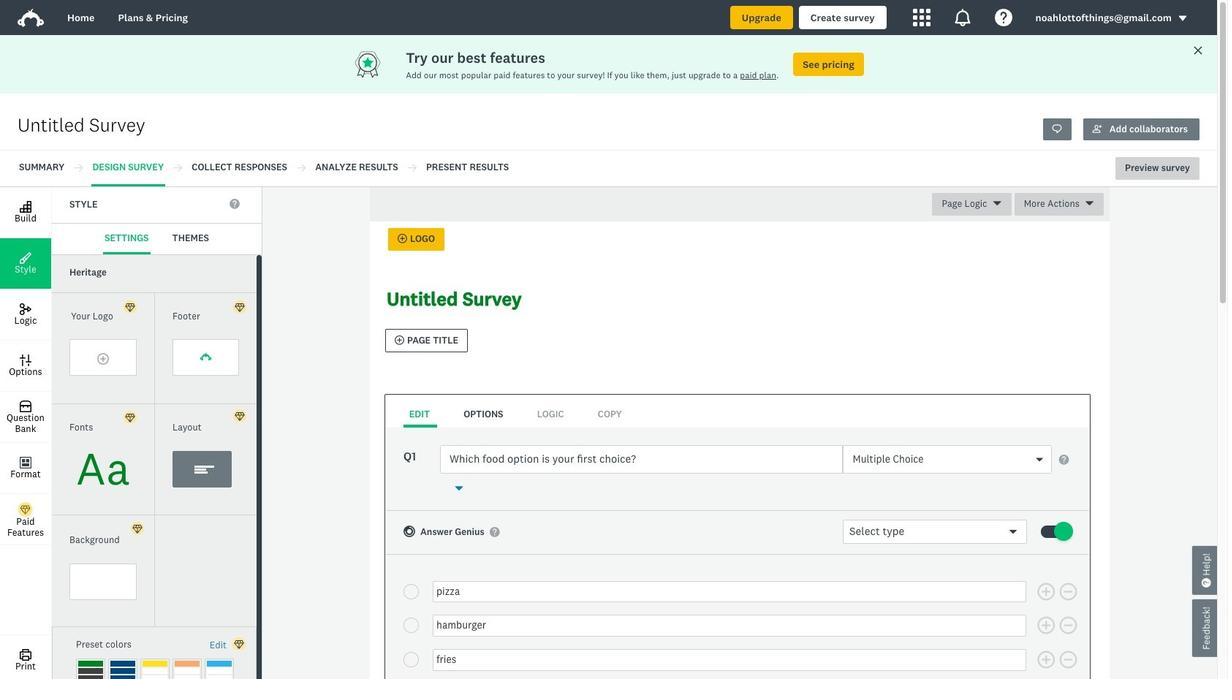 Task type: vqa. For each thing, say whether or not it's contained in the screenshot.
Not filed image
no



Task type: describe. For each thing, give the bounding box(es) containing it.
rewards image
[[353, 50, 406, 79]]



Task type: locate. For each thing, give the bounding box(es) containing it.
0 horizontal spatial products icon image
[[913, 9, 931, 26]]

1 products icon image from the left
[[913, 9, 931, 26]]

1 horizontal spatial products icon image
[[954, 9, 972, 26]]

2 products icon image from the left
[[954, 9, 972, 26]]

None radio
[[404, 618, 419, 634], [404, 653, 419, 668], [404, 618, 419, 634], [404, 653, 419, 668]]

dropdown arrow image
[[1178, 13, 1188, 24]]

None radio
[[404, 584, 419, 599]]

help icon image
[[995, 9, 1013, 26]]

surveymonkey logo image
[[18, 9, 44, 27]]

products icon image
[[913, 9, 931, 26], [954, 9, 972, 26]]



